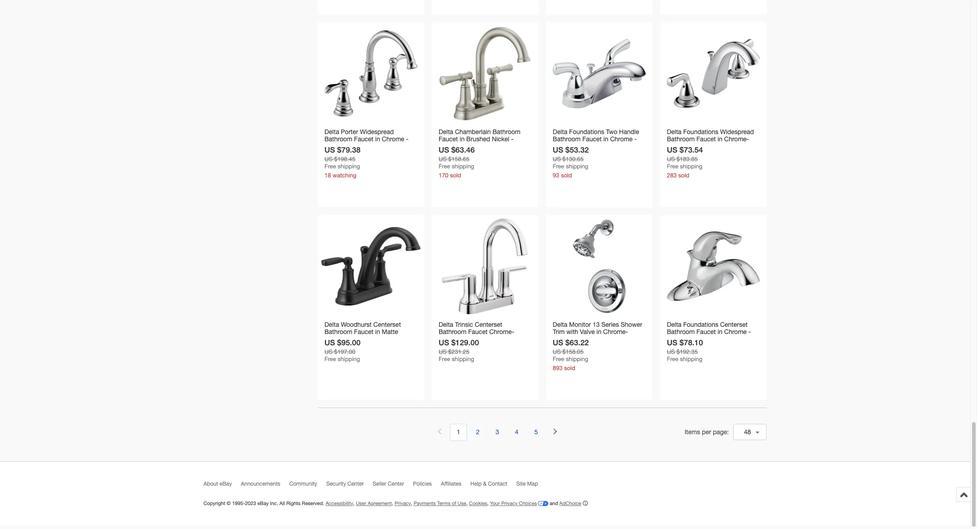 Task type: describe. For each thing, give the bounding box(es) containing it.
policies
[[413, 481, 432, 487]]

choices
[[519, 501, 537, 506]]

delta foundations two handle bathroom faucet in chrome - certified refurbished
[[553, 128, 640, 150]]

us up "$192.35"
[[667, 338, 678, 347]]

$79.38
[[337, 145, 361, 154]]

shipping for $53.32
[[566, 163, 589, 170]]

refurbished inside delta chamberlain bathroom faucet in brushed nickel - certified refurbished
[[465, 143, 499, 150]]

$198.45
[[334, 156, 356, 163]]

48
[[744, 428, 751, 436]]

bathroom inside delta foundations two handle bathroom faucet in chrome - certified refurbished
[[553, 136, 581, 143]]

centerset for us $129.00
[[475, 321, 503, 328]]

refurbished inside delta foundations two handle bathroom faucet in chrome - certified refurbished
[[579, 143, 613, 150]]

foundations for $53.32
[[569, 128, 605, 136]]

chrome- inside delta foundations widespread bathroom faucet in chrome- certified refurbished
[[725, 136, 750, 143]]

sold for $63.46
[[450, 172, 461, 179]]

2 link
[[470, 424, 487, 441]]

user agreement link
[[356, 501, 392, 506]]

in inside delta  monitor 13 series shower trim with valve in chrome- certified refurbished
[[597, 328, 602, 336]]

two
[[606, 128, 618, 136]]

shipping for $63.46
[[452, 163, 474, 170]]

policies link
[[413, 481, 441, 491]]

- for us $78.10
[[749, 328, 751, 336]]

help
[[471, 481, 482, 487]]

privacy link
[[395, 501, 411, 506]]

18
[[325, 172, 331, 179]]

faucet for us $73.54
[[697, 136, 716, 143]]

navigation containing 1
[[318, 424, 677, 441]]

agreement
[[368, 501, 392, 506]]

security center link
[[326, 481, 373, 491]]

certified inside delta porter widespread bathroom faucet in chrome - certified refurbished
[[325, 143, 349, 150]]

delta for us $129.00
[[439, 321, 454, 328]]

cookies link
[[469, 501, 487, 506]]

4 link
[[508, 424, 526, 441]]

$231.25
[[449, 349, 470, 355]]

seller center
[[373, 481, 404, 487]]

community
[[289, 481, 317, 487]]

payments terms of use link
[[414, 501, 467, 506]]

delta for us $63.46
[[439, 128, 454, 136]]

us up $231.25
[[439, 338, 449, 347]]

inc.
[[270, 501, 278, 506]]

in inside delta chamberlain bathroom faucet in brushed nickel - certified refurbished
[[460, 136, 465, 143]]

use
[[458, 501, 467, 506]]

us $95.00 us $197.00 free shipping
[[325, 338, 361, 363]]

delta for us $53.32
[[553, 128, 568, 136]]

1 , from the left
[[353, 501, 355, 506]]

payments
[[414, 501, 436, 506]]

chrome for us $78.10
[[725, 328, 747, 336]]

us up $158.65 in the top left of the page
[[439, 145, 449, 154]]

refurbished inside the delta woodhurst centerset bathroom faucet in matte black-certified refurbished
[[369, 336, 403, 343]]

adchoice
[[560, 501, 582, 506]]

with
[[567, 328, 579, 336]]

reserved.
[[302, 501, 324, 506]]

black-
[[325, 336, 343, 343]]

170
[[439, 172, 449, 179]]

$192.35
[[677, 349, 698, 355]]

help & contact
[[471, 481, 508, 487]]

rights
[[286, 501, 301, 506]]

seller center link
[[373, 481, 413, 491]]

watching
[[333, 172, 357, 179]]

foundations for $73.54
[[684, 128, 719, 136]]

1 vertical spatial ebay
[[258, 501, 269, 506]]

sold for $63.22
[[565, 365, 576, 372]]

user
[[356, 501, 367, 506]]

brushed
[[467, 136, 490, 143]]

accessibility
[[326, 501, 353, 506]]

delta for us $73.54
[[667, 128, 682, 136]]

community link
[[289, 481, 326, 491]]

us down the trim
[[553, 338, 564, 347]]

and
[[550, 501, 558, 506]]

widespread for us $79.38
[[360, 128, 394, 136]]

security center
[[326, 481, 364, 487]]

$130.65
[[563, 156, 584, 163]]

bathroom for us $78.10
[[667, 328, 695, 336]]

faucet for us $95.00
[[354, 328, 374, 336]]

trinsic
[[455, 321, 473, 328]]

us up $183.85 at right
[[667, 145, 678, 154]]

bathroom for us $129.00
[[439, 328, 467, 336]]

us $79.38 us $198.45 free shipping 18 watching
[[325, 145, 361, 179]]

free for $53.32
[[553, 163, 565, 170]]

$158.65
[[449, 156, 470, 163]]

$183.85
[[677, 156, 698, 163]]

shipping for $129.00
[[452, 356, 474, 363]]

2023
[[245, 501, 256, 506]]

series
[[602, 321, 619, 328]]

porter
[[341, 128, 358, 136]]

contact
[[488, 481, 508, 487]]

nickel
[[492, 136, 510, 143]]

3
[[496, 428, 499, 436]]

chrome- inside delta trinsic centerset bathroom faucet  chrome- certified refurbished
[[490, 328, 515, 336]]

delta trinsic centerset bathroom faucet  chrome- certified refurbished
[[439, 321, 515, 343]]

chrome for us $79.38
[[382, 136, 405, 143]]

1 privacy from the left
[[395, 501, 411, 506]]

refurbished inside delta  monitor 13 series shower trim with valve in chrome- certified refurbished
[[579, 336, 613, 343]]

center for seller center
[[388, 481, 404, 487]]

certified inside the delta woodhurst centerset bathroom faucet in matte black-certified refurbished
[[343, 336, 367, 343]]

us $53.32 us $130.65 free shipping 93 sold
[[553, 145, 589, 179]]

certified inside delta foundations two handle bathroom faucet in chrome - certified refurbished
[[553, 143, 577, 150]]

shipping for $95.00
[[338, 356, 360, 363]]

in inside the delta woodhurst centerset bathroom faucet in matte black-certified refurbished
[[375, 328, 380, 336]]

valve
[[580, 328, 595, 336]]

announcements
[[241, 481, 280, 487]]

chamberlain
[[455, 128, 491, 136]]

cookies
[[469, 501, 487, 506]]

foundations inside delta foundations centerset bathroom faucet in chrome - certified refurbished
[[684, 321, 719, 328]]

2
[[476, 428, 480, 436]]

free for $78.10
[[667, 356, 679, 363]]

your privacy choices link
[[490, 501, 549, 506]]

site map
[[517, 481, 538, 487]]

$73.54
[[680, 145, 703, 154]]

centerset for us $78.10
[[721, 321, 748, 328]]

items per page:
[[685, 428, 729, 436]]

$95.00
[[337, 338, 361, 347]]

copyright © 1995-2023 ebay inc. all rights reserved. accessibility , user agreement , privacy , payments terms of use , cookies , your privacy choices
[[204, 501, 537, 506]]

accessibility link
[[326, 501, 353, 506]]

handle
[[619, 128, 640, 136]]

$63.22
[[566, 338, 589, 347]]

$158.05
[[563, 349, 584, 355]]

us left $198.45
[[325, 156, 333, 163]]

certified inside delta trinsic centerset bathroom faucet  chrome- certified refurbished
[[439, 336, 463, 343]]

faucet for us $79.38
[[354, 136, 374, 143]]

5
[[535, 428, 538, 436]]

seller
[[373, 481, 387, 487]]

delta woodhurst centerset bathroom faucet in matte black-certified refurbished
[[325, 321, 403, 343]]



Task type: vqa. For each thing, say whether or not it's contained in the screenshot.


Task type: locate. For each thing, give the bounding box(es) containing it.
sold right 170
[[450, 172, 461, 179]]

certified up $198.45
[[325, 143, 349, 150]]

page:
[[713, 428, 729, 436]]

1 horizontal spatial centerset
[[475, 321, 503, 328]]

sold for $53.32
[[561, 172, 572, 179]]

faucet inside delta foundations widespread bathroom faucet in chrome- certified refurbished
[[697, 136, 716, 143]]

$197.00
[[334, 349, 356, 355]]

1
[[457, 428, 461, 436]]

per
[[702, 428, 712, 436]]

- for us $63.46
[[511, 136, 514, 143]]

chrome- inside delta  monitor 13 series shower trim with valve in chrome- certified refurbished
[[604, 328, 629, 336]]

sold right 93
[[561, 172, 572, 179]]

shipping down $158.05
[[566, 356, 589, 363]]

1 center from the left
[[348, 481, 364, 487]]

bathroom for us $95.00
[[325, 328, 353, 336]]

, left privacy link
[[392, 501, 394, 506]]

free inside "us $63.46 us $158.65 free shipping 170 sold"
[[439, 163, 450, 170]]

1 horizontal spatial chrome-
[[604, 328, 629, 336]]

foundations inside delta foundations widespread bathroom faucet in chrome- certified refurbished
[[684, 128, 719, 136]]

certified up $183.85 at right
[[667, 143, 691, 150]]

bathroom inside the delta woodhurst centerset bathroom faucet in matte black-certified refurbished
[[325, 328, 353, 336]]

delta up $63.46
[[439, 128, 454, 136]]

- inside delta chamberlain bathroom faucet in brushed nickel - certified refurbished
[[511, 136, 514, 143]]

1 widespread from the left
[[360, 128, 394, 136]]

free for $129.00
[[439, 356, 450, 363]]

bathroom up $73.54
[[667, 136, 695, 143]]

shower
[[621, 321, 643, 328]]

faucet up "$78.10" at bottom
[[697, 328, 716, 336]]

faucet up $129.00
[[469, 328, 488, 336]]

$63.46
[[452, 145, 475, 154]]

refurbished inside delta trinsic centerset bathroom faucet  chrome- certified refurbished
[[465, 336, 499, 343]]

©
[[227, 501, 231, 506]]

bathroom inside delta trinsic centerset bathroom faucet  chrome- certified refurbished
[[439, 328, 467, 336]]

shipping for $73.54
[[680, 163, 703, 170]]

refurbished down woodhurst
[[369, 336, 403, 343]]

foundations up $53.32
[[569, 128, 605, 136]]

us down the black- on the bottom left of the page
[[325, 349, 333, 355]]

faucet for us $129.00
[[469, 328, 488, 336]]

- inside delta porter widespread bathroom faucet in chrome - certified refurbished
[[406, 136, 409, 143]]

all
[[280, 501, 285, 506]]

bathroom
[[493, 128, 521, 136], [325, 136, 353, 143], [553, 136, 581, 143], [667, 136, 695, 143], [325, 328, 353, 336], [439, 328, 467, 336], [667, 328, 695, 336]]

delta inside the delta woodhurst centerset bathroom faucet in matte black-certified refurbished
[[325, 321, 339, 328]]

free up 893
[[553, 356, 565, 363]]

ebay right about
[[220, 481, 232, 487]]

283
[[667, 172, 677, 179]]

certified up the $130.65
[[553, 143, 577, 150]]

$53.32
[[566, 145, 589, 154]]

shipping down $198.45
[[338, 163, 360, 170]]

widespread inside delta porter widespread bathroom faucet in chrome - certified refurbished
[[360, 128, 394, 136]]

5 link
[[528, 424, 545, 441]]

delta for us $95.00
[[325, 321, 339, 328]]

93
[[553, 172, 560, 179]]

, left user
[[353, 501, 355, 506]]

shipping inside us $78.10 us $192.35 free shipping
[[680, 356, 703, 363]]

us left the $130.65
[[553, 156, 561, 163]]

refurbished down porter
[[350, 143, 385, 150]]

certified up $158.65 in the top left of the page
[[439, 143, 463, 150]]

refurbished inside delta foundations widespread bathroom faucet in chrome- certified refurbished
[[693, 143, 727, 150]]

about ebay link
[[204, 481, 241, 491]]

bathroom up $95.00
[[325, 328, 353, 336]]

13
[[593, 321, 600, 328]]

delta inside delta foundations widespread bathroom faucet in chrome- certified refurbished
[[667, 128, 682, 136]]

, left your
[[487, 501, 489, 506]]

chrome inside delta foundations two handle bathroom faucet in chrome - certified refurbished
[[610, 136, 633, 143]]

delta inside delta foundations centerset bathroom faucet in chrome - certified refurbished
[[667, 321, 682, 328]]

certified up $158.05
[[553, 336, 577, 343]]

free inside us $63.22 us $158.05 free shipping 893 sold
[[553, 356, 565, 363]]

and adchoice
[[549, 501, 582, 506]]

widespread for us $73.54
[[721, 128, 754, 136]]

chrome inside delta porter widespread bathroom faucet in chrome - certified refurbished
[[382, 136, 405, 143]]

free down $197.00
[[325, 356, 336, 363]]

, left payments
[[411, 501, 413, 506]]

sold inside us $63.22 us $158.05 free shipping 893 sold
[[565, 365, 576, 372]]

1995-
[[232, 501, 245, 506]]

delta foundations widespread bathroom faucet in chrome- certified refurbished
[[667, 128, 754, 150]]

certified
[[325, 143, 349, 150], [439, 143, 463, 150], [553, 143, 577, 150], [667, 143, 691, 150], [343, 336, 367, 343], [439, 336, 463, 343], [553, 336, 577, 343], [667, 336, 691, 343]]

delta up $73.54
[[667, 128, 682, 136]]

shipping down $197.00
[[338, 356, 360, 363]]

foundations
[[569, 128, 605, 136], [684, 128, 719, 136], [684, 321, 719, 328]]

free inside us $53.32 us $130.65 free shipping 93 sold
[[553, 163, 565, 170]]

shipping inside "us $63.46 us $158.65 free shipping 170 sold"
[[452, 163, 474, 170]]

centerset
[[374, 321, 401, 328], [475, 321, 503, 328], [721, 321, 748, 328]]

2 horizontal spatial centerset
[[721, 321, 748, 328]]

3 , from the left
[[411, 501, 413, 506]]

adchoice link
[[560, 501, 588, 507]]

refurbished down chamberlain
[[465, 143, 499, 150]]

bathroom for us $73.54
[[667, 136, 695, 143]]

0 horizontal spatial centerset
[[374, 321, 401, 328]]

foundations up $73.54
[[684, 128, 719, 136]]

centerset inside delta trinsic centerset bathroom faucet  chrome- certified refurbished
[[475, 321, 503, 328]]

free down "$192.35"
[[667, 356, 679, 363]]

faucet inside delta foundations centerset bathroom faucet in chrome - certified refurbished
[[697, 328, 716, 336]]

faucet up $63.46
[[439, 136, 458, 143]]

delta left porter
[[325, 128, 339, 136]]

-
[[406, 136, 409, 143], [511, 136, 514, 143], [635, 136, 637, 143], [749, 328, 751, 336]]

0 horizontal spatial center
[[348, 481, 364, 487]]

delta inside delta trinsic centerset bathroom faucet  chrome- certified refurbished
[[439, 321, 454, 328]]

1 horizontal spatial privacy
[[502, 501, 518, 506]]

faucet inside delta foundations two handle bathroom faucet in chrome - certified refurbished
[[583, 136, 602, 143]]

, left cookies 'link'
[[467, 501, 468, 506]]

chrome
[[382, 136, 405, 143], [610, 136, 633, 143], [725, 328, 747, 336]]

shipping inside us $73.54 us $183.85 free shipping 283 sold
[[680, 163, 703, 170]]

1 link
[[450, 424, 467, 441]]

ebay left inc.
[[258, 501, 269, 506]]

faucet inside delta porter widespread bathroom faucet in chrome - certified refurbished
[[354, 136, 374, 143]]

free for $63.46
[[439, 163, 450, 170]]

site
[[517, 481, 526, 487]]

in inside delta foundations widespread bathroom faucet in chrome- certified refurbished
[[718, 136, 723, 143]]

- inside delta foundations two handle bathroom faucet in chrome - certified refurbished
[[635, 136, 637, 143]]

delta up "$78.10" at bottom
[[667, 321, 682, 328]]

shipping for $79.38
[[338, 163, 360, 170]]

refurbished inside delta porter widespread bathroom faucet in chrome - certified refurbished
[[350, 143, 385, 150]]

affiliates link
[[441, 481, 471, 491]]

navigation
[[318, 424, 677, 441]]

4 , from the left
[[467, 501, 468, 506]]

1 horizontal spatial chrome
[[610, 136, 633, 143]]

delta inside delta chamberlain bathroom faucet in brushed nickel - certified refurbished
[[439, 128, 454, 136]]

delta inside delta porter widespread bathroom faucet in chrome - certified refurbished
[[325, 128, 339, 136]]

widespread inside delta foundations widespread bathroom faucet in chrome- certified refurbished
[[721, 128, 754, 136]]

announcements link
[[241, 481, 289, 491]]

us left $231.25
[[439, 349, 447, 355]]

us left $158.05
[[553, 349, 561, 355]]

0 horizontal spatial chrome-
[[490, 328, 515, 336]]

2 horizontal spatial chrome-
[[725, 136, 750, 143]]

faucet
[[354, 136, 374, 143], [439, 136, 458, 143], [583, 136, 602, 143], [697, 136, 716, 143], [354, 328, 374, 336], [469, 328, 488, 336], [697, 328, 716, 336]]

bathroom inside delta chamberlain bathroom faucet in brushed nickel - certified refurbished
[[493, 128, 521, 136]]

privacy
[[395, 501, 411, 506], [502, 501, 518, 506]]

refurbished up "$192.35"
[[693, 336, 727, 343]]

1 horizontal spatial widespread
[[721, 128, 754, 136]]

faucet inside delta trinsic centerset bathroom faucet  chrome- certified refurbished
[[469, 328, 488, 336]]

items
[[685, 428, 701, 436]]

$78.10
[[680, 338, 703, 347]]

free for $73.54
[[667, 163, 679, 170]]

bathroom up "$78.10" at bottom
[[667, 328, 695, 336]]

privacy right your
[[502, 501, 518, 506]]

about ebay
[[204, 481, 232, 487]]

0 horizontal spatial ebay
[[220, 481, 232, 487]]

faucet for us $78.10
[[697, 328, 716, 336]]

faucet up $53.32
[[583, 136, 602, 143]]

shipping down "$192.35"
[[680, 356, 703, 363]]

sold inside "us $63.46 us $158.65 free shipping 170 sold"
[[450, 172, 461, 179]]

centerset inside the delta woodhurst centerset bathroom faucet in matte black-certified refurbished
[[374, 321, 401, 328]]

certified up $231.25
[[439, 336, 463, 343]]

5 , from the left
[[487, 501, 489, 506]]

us up the $130.65
[[553, 145, 564, 154]]

in inside delta foundations centerset bathroom faucet in chrome - certified refurbished
[[718, 328, 723, 336]]

us $73.54 us $183.85 free shipping 283 sold
[[667, 145, 703, 179]]

centerset for us $95.00
[[374, 321, 401, 328]]

bathroom inside delta porter widespread bathroom faucet in chrome - certified refurbished
[[325, 136, 353, 143]]

shipping for $78.10
[[680, 356, 703, 363]]

us $78.10 us $192.35 free shipping
[[667, 338, 703, 363]]

center for security center
[[348, 481, 364, 487]]

site map link
[[517, 481, 547, 491]]

&
[[483, 481, 487, 487]]

chrome inside delta foundations centerset bathroom faucet in chrome - certified refurbished
[[725, 328, 747, 336]]

shipping for $63.22
[[566, 356, 589, 363]]

48 button
[[734, 424, 767, 440]]

terms
[[437, 501, 451, 506]]

us $129.00 us $231.25 free shipping
[[439, 338, 479, 363]]

free inside us $78.10 us $192.35 free shipping
[[667, 356, 679, 363]]

shipping inside "us $129.00 us $231.25 free shipping"
[[452, 356, 474, 363]]

certified inside delta  monitor 13 series shower trim with valve in chrome- certified refurbished
[[553, 336, 577, 343]]

of
[[452, 501, 456, 506]]

us
[[325, 145, 335, 154], [439, 145, 449, 154], [553, 145, 564, 154], [667, 145, 678, 154], [325, 156, 333, 163], [439, 156, 447, 163], [553, 156, 561, 163], [667, 156, 675, 163], [325, 338, 335, 347], [439, 338, 449, 347], [553, 338, 564, 347], [667, 338, 678, 347], [325, 349, 333, 355], [439, 349, 447, 355], [553, 349, 561, 355], [667, 349, 675, 355]]

bathroom right brushed
[[493, 128, 521, 136]]

us left $158.65 in the top left of the page
[[439, 156, 447, 163]]

bathroom up $129.00
[[439, 328, 467, 336]]

shipping inside us $53.32 us $130.65 free shipping 93 sold
[[566, 163, 589, 170]]

woodhurst
[[341, 321, 372, 328]]

faucet up $73.54
[[697, 136, 716, 143]]

sold
[[450, 172, 461, 179], [561, 172, 572, 179], [679, 172, 690, 179], [565, 365, 576, 372]]

foundations inside delta foundations two handle bathroom faucet in chrome - certified refurbished
[[569, 128, 605, 136]]

bathroom up the $79.38
[[325, 136, 353, 143]]

delta inside delta foundations two handle bathroom faucet in chrome - certified refurbished
[[553, 128, 568, 136]]

bathroom up $53.32
[[553, 136, 581, 143]]

- inside delta foundations centerset bathroom faucet in chrome - certified refurbished
[[749, 328, 751, 336]]

2 , from the left
[[392, 501, 394, 506]]

free inside "us $129.00 us $231.25 free shipping"
[[439, 356, 450, 363]]

faucet up $95.00
[[354, 328, 374, 336]]

sold right 893
[[565, 365, 576, 372]]

shipping inside us $63.22 us $158.05 free shipping 893 sold
[[566, 356, 589, 363]]

shipping down $158.65 in the top left of the page
[[452, 163, 474, 170]]

security
[[326, 481, 346, 487]]

faucet up the $79.38
[[354, 136, 374, 143]]

3 link
[[489, 424, 506, 441]]

sold inside us $73.54 us $183.85 free shipping 283 sold
[[679, 172, 690, 179]]

sold inside us $53.32 us $130.65 free shipping 93 sold
[[561, 172, 572, 179]]

certified inside delta foundations centerset bathroom faucet in chrome - certified refurbished
[[667, 336, 691, 343]]

free for $79.38
[[325, 163, 336, 170]]

delta up the black- on the bottom left of the page
[[325, 321, 339, 328]]

1 centerset from the left
[[374, 321, 401, 328]]

free up 18
[[325, 163, 336, 170]]

refurbished down the two
[[579, 143, 613, 150]]

privacy down seller center link
[[395, 501, 411, 506]]

center
[[348, 481, 364, 487], [388, 481, 404, 487]]

certified inside delta chamberlain bathroom faucet in brushed nickel - certified refurbished
[[439, 143, 463, 150]]

us $63.46 us $158.65 free shipping 170 sold
[[439, 145, 475, 179]]

free up 170
[[439, 163, 450, 170]]

us $63.22 us $158.05 free shipping 893 sold
[[553, 338, 589, 372]]

0 horizontal spatial chrome
[[382, 136, 405, 143]]

bathroom for us $79.38
[[325, 136, 353, 143]]

about
[[204, 481, 218, 487]]

refurbished up $183.85 at right
[[693, 143, 727, 150]]

help & contact link
[[471, 481, 517, 491]]

center right seller
[[388, 481, 404, 487]]

shipping inside "us $95.00 us $197.00 free shipping"
[[338, 356, 360, 363]]

free up 93
[[553, 163, 565, 170]]

delta for us $78.10
[[667, 321, 682, 328]]

foundations up "$78.10" at bottom
[[684, 321, 719, 328]]

0 horizontal spatial widespread
[[360, 128, 394, 136]]

2 privacy from the left
[[502, 501, 518, 506]]

delta left trinsic
[[439, 321, 454, 328]]

certified up "$192.35"
[[667, 336, 691, 343]]

free for $95.00
[[325, 356, 336, 363]]

2 center from the left
[[388, 481, 404, 487]]

copyright
[[204, 501, 225, 506]]

affiliates
[[441, 481, 462, 487]]

4
[[515, 428, 519, 436]]

3 centerset from the left
[[721, 321, 748, 328]]

- for us $79.38
[[406, 136, 409, 143]]

2 horizontal spatial chrome
[[725, 328, 747, 336]]

shipping inside us $79.38 us $198.45 free shipping 18 watching
[[338, 163, 360, 170]]

893
[[553, 365, 563, 372]]

delta chamberlain bathroom faucet in brushed nickel - certified refurbished
[[439, 128, 521, 150]]

centerset inside delta foundations centerset bathroom faucet in chrome - certified refurbished
[[721, 321, 748, 328]]

sold right 283 at right
[[679, 172, 690, 179]]

faucet inside delta chamberlain bathroom faucet in brushed nickel - certified refurbished
[[439, 136, 458, 143]]

shipping
[[338, 163, 360, 170], [452, 163, 474, 170], [566, 163, 589, 170], [680, 163, 703, 170], [338, 356, 360, 363], [452, 356, 474, 363], [566, 356, 589, 363], [680, 356, 703, 363]]

bathroom inside delta foundations centerset bathroom faucet in chrome - certified refurbished
[[667, 328, 695, 336]]

delta up $53.32
[[553, 128, 568, 136]]

faucet inside the delta woodhurst centerset bathroom faucet in matte black-certified refurbished
[[354, 328, 374, 336]]

your
[[490, 501, 500, 506]]

2 centerset from the left
[[475, 321, 503, 328]]

1 horizontal spatial center
[[388, 481, 404, 487]]

trim
[[553, 328, 565, 336]]

1 horizontal spatial ebay
[[258, 501, 269, 506]]

us up $198.45
[[325, 145, 335, 154]]

shipping down $231.25
[[452, 356, 474, 363]]

center right security
[[348, 481, 364, 487]]

delta inside delta  monitor 13 series shower trim with valve in chrome- certified refurbished
[[553, 321, 568, 328]]

delta left monitor
[[553, 321, 568, 328]]

delta for us $79.38
[[325, 128, 339, 136]]

2 widespread from the left
[[721, 128, 754, 136]]

free
[[325, 163, 336, 170], [439, 163, 450, 170], [553, 163, 565, 170], [667, 163, 679, 170], [325, 356, 336, 363], [439, 356, 450, 363], [553, 356, 565, 363], [667, 356, 679, 363]]

0 horizontal spatial privacy
[[395, 501, 411, 506]]

free inside us $79.38 us $198.45 free shipping 18 watching
[[325, 163, 336, 170]]

sold for $73.54
[[679, 172, 690, 179]]

delta porter widespread bathroom faucet in chrome - certified refurbished
[[325, 128, 409, 150]]

free up 283 at right
[[667, 163, 679, 170]]

free inside "us $95.00 us $197.00 free shipping"
[[325, 356, 336, 363]]

shipping down $183.85 at right
[[680, 163, 703, 170]]

delta for us $63.22
[[553, 321, 568, 328]]

0 vertical spatial ebay
[[220, 481, 232, 487]]

us left $183.85 at right
[[667, 156, 675, 163]]

bathroom inside delta foundations widespread bathroom faucet in chrome- certified refurbished
[[667, 136, 695, 143]]

refurbished inside delta foundations centerset bathroom faucet in chrome - certified refurbished
[[693, 336, 727, 343]]

refurbished down trinsic
[[465, 336, 499, 343]]

us up $197.00
[[325, 338, 335, 347]]

us left "$192.35"
[[667, 349, 675, 355]]

free for $63.22
[[553, 356, 565, 363]]

in inside delta foundations two handle bathroom faucet in chrome - certified refurbished
[[604, 136, 609, 143]]

free down $231.25
[[439, 356, 450, 363]]

certified down woodhurst
[[343, 336, 367, 343]]

free inside us $73.54 us $183.85 free shipping 283 sold
[[667, 163, 679, 170]]

certified inside delta foundations widespread bathroom faucet in chrome- certified refurbished
[[667, 143, 691, 150]]

in inside delta porter widespread bathroom faucet in chrome - certified refurbished
[[375, 136, 380, 143]]

refurbished down 13 on the bottom of page
[[579, 336, 613, 343]]

shipping down the $130.65
[[566, 163, 589, 170]]



